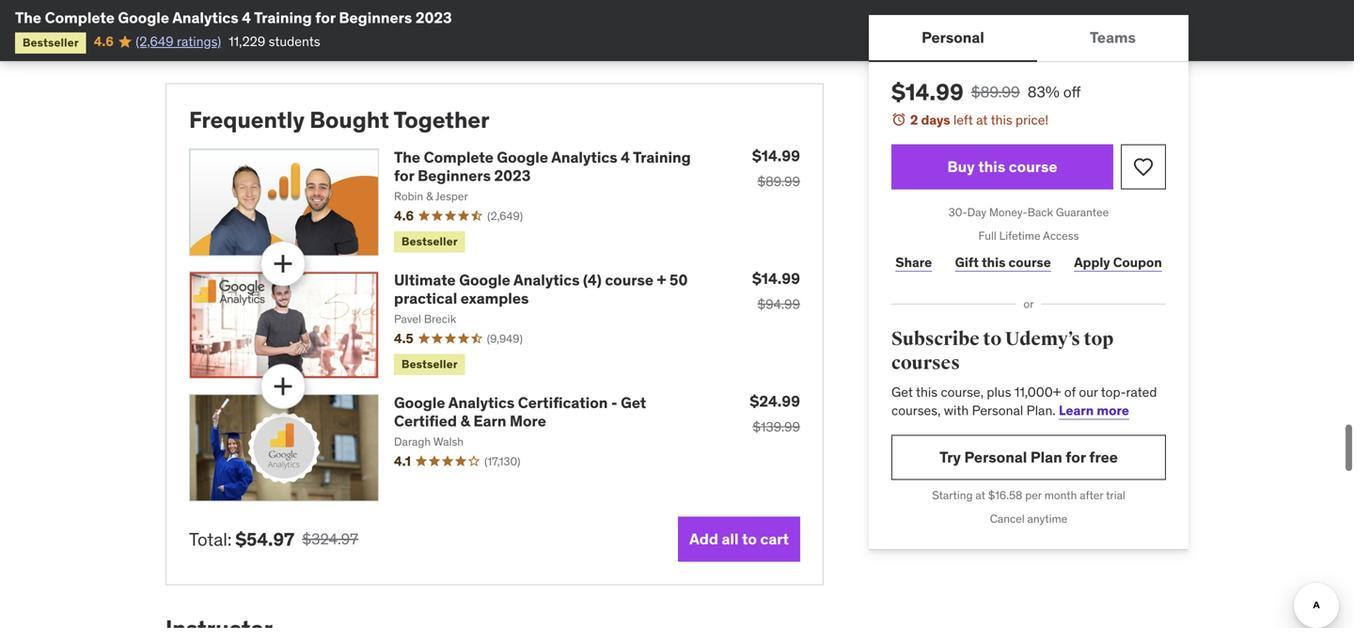 Task type: locate. For each thing, give the bounding box(es) containing it.
0 vertical spatial for
[[315, 8, 336, 27]]

to inside button
[[742, 530, 757, 549]]

0 vertical spatial beginners
[[339, 8, 412, 27]]

1 vertical spatial complete
[[424, 148, 494, 167]]

google up daragh
[[394, 393, 445, 413]]

analytics inside ultimate google analytics (4) course + 50 practical examples pavel brecik
[[514, 271, 580, 290]]

this inside gift this course link
[[982, 254, 1006, 271]]

to right all
[[742, 530, 757, 549]]

0 horizontal spatial &
[[426, 189, 433, 204]]

for up robin
[[394, 166, 414, 185]]

4.1
[[394, 453, 411, 470]]

complete for the complete google analytics 4 training for beginners 2023 robin & jesper
[[424, 148, 494, 167]]

0 vertical spatial personal
[[922, 28, 985, 47]]

of
[[1065, 384, 1076, 401]]

0 vertical spatial $89.99
[[971, 82, 1020, 102]]

cart
[[761, 530, 789, 549]]

beginners inside the complete google analytics 4 training for beginners 2023 robin & jesper
[[418, 166, 491, 185]]

this for get
[[916, 384, 938, 401]]

for left free
[[1066, 448, 1086, 467]]

0 horizontal spatial beginners
[[339, 8, 412, 27]]

1 vertical spatial $89.99
[[758, 173, 801, 190]]

1 vertical spatial bestseller
[[402, 234, 458, 249]]

the for the complete google analytics 4 training for beginners 2023 robin & jesper
[[394, 148, 421, 167]]

this inside get this course, plus 11,000+ of our top-rated courses, with personal plan.
[[916, 384, 938, 401]]

1 vertical spatial at
[[976, 488, 986, 503]]

1 vertical spatial the
[[394, 148, 421, 167]]

this inside buy this course button
[[979, 157, 1006, 176]]

analytics inside google analytics certification - get certified & earn more daragh walsh
[[449, 393, 515, 413]]

$89.99 inside $14.99 $89.99
[[758, 173, 801, 190]]

2649 reviews element
[[487, 208, 523, 224]]

subscribe to udemy's top courses
[[892, 328, 1114, 375]]

2023 inside the complete google analytics 4 training for beginners 2023 robin & jesper
[[494, 166, 531, 185]]

plan
[[1031, 448, 1063, 467]]

9949 reviews element
[[487, 331, 523, 347]]

$14.99 for $14.99 $89.99
[[752, 146, 801, 166]]

ultimate google analytics (4) course + 50 practical examples link
[[394, 271, 688, 308]]

1 vertical spatial 4.6
[[394, 207, 414, 224]]

2 vertical spatial bestseller
[[402, 357, 458, 372]]

0 vertical spatial bestseller
[[23, 35, 79, 50]]

2 horizontal spatial for
[[1066, 448, 1086, 467]]

more
[[510, 411, 546, 431]]

course
[[1009, 157, 1058, 176], [1009, 254, 1051, 271], [605, 271, 654, 290]]

get right the -
[[621, 393, 646, 413]]

get
[[892, 384, 913, 401], [621, 393, 646, 413]]

0 vertical spatial 2023
[[416, 8, 452, 27]]

this up courses,
[[916, 384, 938, 401]]

apply coupon button
[[1071, 244, 1166, 281]]

complete
[[45, 8, 115, 27], [424, 148, 494, 167]]

the inside the complete google analytics 4 training for beginners 2023 robin & jesper
[[394, 148, 421, 167]]

google up (2,649
[[118, 8, 169, 27]]

1 horizontal spatial 4
[[621, 148, 630, 167]]

course up back
[[1009, 157, 1058, 176]]

& inside google analytics certification - get certified & earn more daragh walsh
[[461, 411, 470, 431]]

1 horizontal spatial the
[[394, 148, 421, 167]]

(2,649 ratings)
[[136, 33, 221, 50]]

0 horizontal spatial to
[[742, 530, 757, 549]]

& right robin
[[426, 189, 433, 204]]

0 vertical spatial 4.6
[[94, 33, 114, 50]]

with
[[944, 402, 969, 419]]

try personal plan for free link
[[892, 435, 1166, 480]]

2 vertical spatial $14.99
[[752, 269, 801, 288]]

1 vertical spatial 2023
[[494, 166, 531, 185]]

0 horizontal spatial $89.99
[[758, 173, 801, 190]]

together
[[394, 106, 490, 134]]

bestseller
[[23, 35, 79, 50], [402, 234, 458, 249], [402, 357, 458, 372]]

the for the complete google analytics 4 training for beginners 2023
[[15, 8, 41, 27]]

google up "(2,649)"
[[497, 148, 548, 167]]

0 vertical spatial the
[[15, 8, 41, 27]]

& left earn
[[461, 411, 470, 431]]

4.6 for (2,649 ratings)
[[94, 33, 114, 50]]

4
[[242, 8, 251, 27], [621, 148, 630, 167]]

17130 reviews element
[[485, 454, 521, 470]]

gift this course
[[955, 254, 1051, 271]]

1 vertical spatial $14.99
[[752, 146, 801, 166]]

$14.99 for $14.99 $89.99 83% off
[[892, 78, 964, 106]]

1 horizontal spatial $89.99
[[971, 82, 1020, 102]]

ratings)
[[177, 33, 221, 50]]

personal
[[922, 28, 985, 47], [972, 402, 1024, 419], [965, 448, 1028, 467]]

4.5
[[394, 330, 414, 347]]

(17,130)
[[485, 454, 521, 469]]

(4)
[[583, 271, 602, 290]]

0 vertical spatial training
[[254, 8, 312, 27]]

&
[[426, 189, 433, 204], [461, 411, 470, 431]]

0 horizontal spatial get
[[621, 393, 646, 413]]

alarm image
[[892, 112, 907, 127]]

for up students
[[315, 8, 336, 27]]

to left udemy's
[[983, 328, 1002, 351]]

training inside the complete google analytics 4 training for beginners 2023 robin & jesper
[[633, 148, 691, 167]]

learn more
[[1059, 402, 1130, 419]]

0 vertical spatial &
[[426, 189, 433, 204]]

0 horizontal spatial 2023
[[416, 8, 452, 27]]

rated
[[1127, 384, 1157, 401]]

google inside google analytics certification - get certified & earn more daragh walsh
[[394, 393, 445, 413]]

1 vertical spatial &
[[461, 411, 470, 431]]

robin
[[394, 189, 423, 204]]

certification
[[518, 393, 608, 413]]

google inside ultimate google analytics (4) course + 50 practical examples pavel brecik
[[459, 271, 511, 290]]

google
[[118, 8, 169, 27], [497, 148, 548, 167], [459, 271, 511, 290], [394, 393, 445, 413]]

tab list
[[869, 15, 1189, 62]]

1 vertical spatial training
[[633, 148, 691, 167]]

1 horizontal spatial training
[[633, 148, 691, 167]]

add
[[690, 530, 719, 549]]

course down lifetime
[[1009, 254, 1051, 271]]

google inside the complete google analytics 4 training for beginners 2023 robin & jesper
[[497, 148, 548, 167]]

1 horizontal spatial for
[[394, 166, 414, 185]]

per
[[1026, 488, 1042, 503]]

4.6 down robin
[[394, 207, 414, 224]]

price!
[[1016, 111, 1049, 128]]

learn
[[1059, 402, 1094, 419]]

1 vertical spatial to
[[742, 530, 757, 549]]

this for gift
[[982, 254, 1006, 271]]

1 vertical spatial for
[[394, 166, 414, 185]]

personal down plus
[[972, 402, 1024, 419]]

4 for the complete google analytics 4 training for beginners 2023 robin & jesper
[[621, 148, 630, 167]]

udemy's
[[1005, 328, 1081, 351]]

1 horizontal spatial 4.6
[[394, 207, 414, 224]]

0 horizontal spatial 4.6
[[94, 33, 114, 50]]

pavel
[[394, 312, 421, 326]]

$89.99 inside $14.99 $89.99 83% off
[[971, 82, 1020, 102]]

+
[[657, 271, 666, 290]]

at
[[977, 111, 988, 128], [976, 488, 986, 503]]

0 horizontal spatial for
[[315, 8, 336, 27]]

complete inside the complete google analytics 4 training for beginners 2023 robin & jesper
[[424, 148, 494, 167]]

0 vertical spatial 4
[[242, 8, 251, 27]]

total: $54.97 $324.97
[[189, 528, 359, 551]]

analytics inside the complete google analytics 4 training for beginners 2023 robin & jesper
[[551, 148, 618, 167]]

course,
[[941, 384, 984, 401]]

for
[[315, 8, 336, 27], [394, 166, 414, 185], [1066, 448, 1086, 467]]

course inside button
[[1009, 157, 1058, 176]]

1 horizontal spatial &
[[461, 411, 470, 431]]

at left the $16.58 on the bottom right
[[976, 488, 986, 503]]

add all to cart
[[690, 530, 789, 549]]

4.6 left (2,649
[[94, 33, 114, 50]]

frequently
[[189, 106, 305, 134]]

this right the buy
[[979, 157, 1006, 176]]

google analytics certification - get certified & earn more daragh walsh
[[394, 393, 646, 449]]

0 vertical spatial at
[[977, 111, 988, 128]]

starting at $16.58 per month after trial cancel anytime
[[932, 488, 1126, 526]]

course left + at the left
[[605, 271, 654, 290]]

1 vertical spatial 4
[[621, 148, 630, 167]]

students
[[269, 33, 320, 50]]

1 vertical spatial personal
[[972, 402, 1024, 419]]

full
[[979, 228, 997, 243]]

or
[[1024, 297, 1034, 312]]

buy this course
[[948, 157, 1058, 176]]

get up courses,
[[892, 384, 913, 401]]

this
[[991, 111, 1013, 128], [979, 157, 1006, 176], [982, 254, 1006, 271], [916, 384, 938, 401]]

personal inside button
[[922, 28, 985, 47]]

this right gift
[[982, 254, 1006, 271]]

0 vertical spatial to
[[983, 328, 1002, 351]]

trial
[[1106, 488, 1126, 503]]

for for the complete google analytics 4 training for beginners 2023 robin & jesper
[[394, 166, 414, 185]]

share button
[[892, 244, 936, 281]]

at right left
[[977, 111, 988, 128]]

personal up $14.99 $89.99 83% off
[[922, 28, 985, 47]]

1 horizontal spatial complete
[[424, 148, 494, 167]]

0 vertical spatial $14.99
[[892, 78, 964, 106]]

plan.
[[1027, 402, 1056, 419]]

buy
[[948, 157, 975, 176]]

the complete google analytics 4 training for beginners 2023
[[15, 8, 452, 27]]

1 horizontal spatial 2023
[[494, 166, 531, 185]]

30-day money-back guarantee full lifetime access
[[949, 205, 1109, 243]]

for inside the complete google analytics 4 training for beginners 2023 robin & jesper
[[394, 166, 414, 185]]

$89.99 for $14.99 $89.99 83% off
[[971, 82, 1020, 102]]

back
[[1028, 205, 1054, 220]]

our
[[1079, 384, 1098, 401]]

(2,649)
[[487, 209, 523, 223]]

0 horizontal spatial the
[[15, 8, 41, 27]]

to
[[983, 328, 1002, 351], [742, 530, 757, 549]]

training
[[254, 8, 312, 27], [633, 148, 691, 167]]

1 horizontal spatial to
[[983, 328, 1002, 351]]

personal up the $16.58 on the bottom right
[[965, 448, 1028, 467]]

0 vertical spatial complete
[[45, 8, 115, 27]]

course for gift this course
[[1009, 254, 1051, 271]]

0 horizontal spatial complete
[[45, 8, 115, 27]]

$14.99
[[892, 78, 964, 106], [752, 146, 801, 166], [752, 269, 801, 288]]

analytics
[[172, 8, 239, 27], [551, 148, 618, 167], [514, 271, 580, 290], [449, 393, 515, 413]]

practical
[[394, 289, 457, 308]]

30-
[[949, 205, 968, 220]]

0 horizontal spatial training
[[254, 8, 312, 27]]

4 inside the complete google analytics 4 training for beginners 2023 robin & jesper
[[621, 148, 630, 167]]

1 vertical spatial beginners
[[418, 166, 491, 185]]

google right ultimate
[[459, 271, 511, 290]]

1 horizontal spatial get
[[892, 384, 913, 401]]

0 horizontal spatial 4
[[242, 8, 251, 27]]

training for the complete google analytics 4 training for beginners 2023
[[254, 8, 312, 27]]

course for buy this course
[[1009, 157, 1058, 176]]

1 horizontal spatial beginners
[[418, 166, 491, 185]]

11,000+
[[1015, 384, 1061, 401]]



Task type: describe. For each thing, give the bounding box(es) containing it.
brecik
[[424, 312, 456, 326]]

personal inside get this course, plus 11,000+ of our top-rated courses, with personal plan.
[[972, 402, 1024, 419]]

total:
[[189, 528, 232, 551]]

top-
[[1101, 384, 1127, 401]]

off
[[1064, 82, 1081, 102]]

$89.99 for $14.99 $89.99
[[758, 173, 801, 190]]

apply coupon
[[1075, 254, 1162, 271]]

to inside subscribe to udemy's top courses
[[983, 328, 1002, 351]]

left
[[954, 111, 973, 128]]

complete for the complete google analytics 4 training for beginners 2023
[[45, 8, 115, 27]]

beginners for the complete google analytics 4 training for beginners 2023 robin & jesper
[[418, 166, 491, 185]]

courses
[[892, 352, 960, 375]]

starting
[[932, 488, 973, 503]]

$24.99
[[750, 392, 801, 411]]

2023 for the complete google analytics 4 training for beginners 2023 robin & jesper
[[494, 166, 531, 185]]

try
[[940, 448, 961, 467]]

(9,949)
[[487, 331, 523, 346]]

2023 for the complete google analytics 4 training for beginners 2023
[[416, 8, 452, 27]]

teams button
[[1038, 15, 1189, 60]]

the complete google analytics 4 training for beginners 2023 link
[[394, 148, 691, 185]]

bestseller for ultimate
[[402, 357, 458, 372]]

beginners for the complete google analytics 4 training for beginners 2023
[[339, 8, 412, 27]]

ultimate google analytics (4) course + 50 practical examples pavel brecik
[[394, 271, 688, 326]]

lifetime
[[1000, 228, 1041, 243]]

teams
[[1090, 28, 1136, 47]]

apply
[[1075, 254, 1111, 271]]

training for the complete google analytics 4 training for beginners 2023 robin & jesper
[[633, 148, 691, 167]]

2
[[911, 111, 919, 128]]

$139.99
[[753, 419, 801, 436]]

wishlist image
[[1133, 156, 1155, 178]]

coupon
[[1114, 254, 1162, 271]]

11,229
[[229, 33, 266, 50]]

access
[[1043, 228, 1079, 243]]

tab list containing personal
[[869, 15, 1189, 62]]

$94.99
[[758, 296, 801, 313]]

all
[[722, 530, 739, 549]]

$24.99 $139.99
[[750, 392, 801, 436]]

cancel
[[990, 512, 1025, 526]]

get inside google analytics certification - get certified & earn more daragh walsh
[[621, 393, 646, 413]]

earn
[[474, 411, 507, 431]]

$14.99 $89.99 83% off
[[892, 78, 1081, 106]]

learn more link
[[1059, 402, 1130, 419]]

4.6 for (2,649)
[[394, 207, 414, 224]]

$324.97
[[302, 530, 359, 549]]

ultimate
[[394, 271, 456, 290]]

this left price!
[[991, 111, 1013, 128]]

50
[[670, 271, 688, 290]]

personal button
[[869, 15, 1038, 60]]

plus
[[987, 384, 1012, 401]]

courses,
[[892, 402, 941, 419]]

83%
[[1028, 82, 1060, 102]]

days
[[921, 111, 951, 128]]

2 vertical spatial for
[[1066, 448, 1086, 467]]

for for the complete google analytics 4 training for beginners 2023
[[315, 8, 336, 27]]

daragh
[[394, 435, 431, 449]]

bought
[[310, 106, 389, 134]]

day
[[968, 205, 987, 220]]

buy this course button
[[892, 144, 1114, 190]]

2 vertical spatial personal
[[965, 448, 1028, 467]]

the complete google analytics 4 training for beginners 2023 robin & jesper
[[394, 148, 691, 204]]

$14.99 $94.99
[[752, 269, 801, 313]]

certified
[[394, 411, 457, 431]]

examples
[[461, 289, 529, 308]]

course inside ultimate google analytics (4) course + 50 practical examples pavel brecik
[[605, 271, 654, 290]]

gift this course link
[[951, 244, 1055, 281]]

& inside the complete google analytics 4 training for beginners 2023 robin & jesper
[[426, 189, 433, 204]]

4 for the complete google analytics 4 training for beginners 2023
[[242, 8, 251, 27]]

walsh
[[433, 435, 464, 449]]

more
[[1097, 402, 1130, 419]]

try personal plan for free
[[940, 448, 1118, 467]]

$14.99 $89.99
[[752, 146, 801, 190]]

this for buy
[[979, 157, 1006, 176]]

$14.99 for $14.99 $94.99
[[752, 269, 801, 288]]

$54.97
[[236, 528, 295, 551]]

subscribe
[[892, 328, 980, 351]]

google analytics certification - get certified & earn more link
[[394, 393, 646, 431]]

bestseller for the
[[402, 234, 458, 249]]

2 days left at this price!
[[911, 111, 1049, 128]]

after
[[1080, 488, 1104, 503]]

get this course, plus 11,000+ of our top-rated courses, with personal plan.
[[892, 384, 1157, 419]]

share
[[896, 254, 932, 271]]

at inside starting at $16.58 per month after trial cancel anytime
[[976, 488, 986, 503]]

jesper
[[436, 189, 468, 204]]

month
[[1045, 488, 1077, 503]]

add all to cart button
[[678, 517, 801, 562]]

(2,649
[[136, 33, 174, 50]]

frequently bought together
[[189, 106, 490, 134]]

anytime
[[1028, 512, 1068, 526]]

11,229 students
[[229, 33, 320, 50]]

gift
[[955, 254, 979, 271]]

get inside get this course, plus 11,000+ of our top-rated courses, with personal plan.
[[892, 384, 913, 401]]



Task type: vqa. For each thing, say whether or not it's contained in the screenshot.
after
yes



